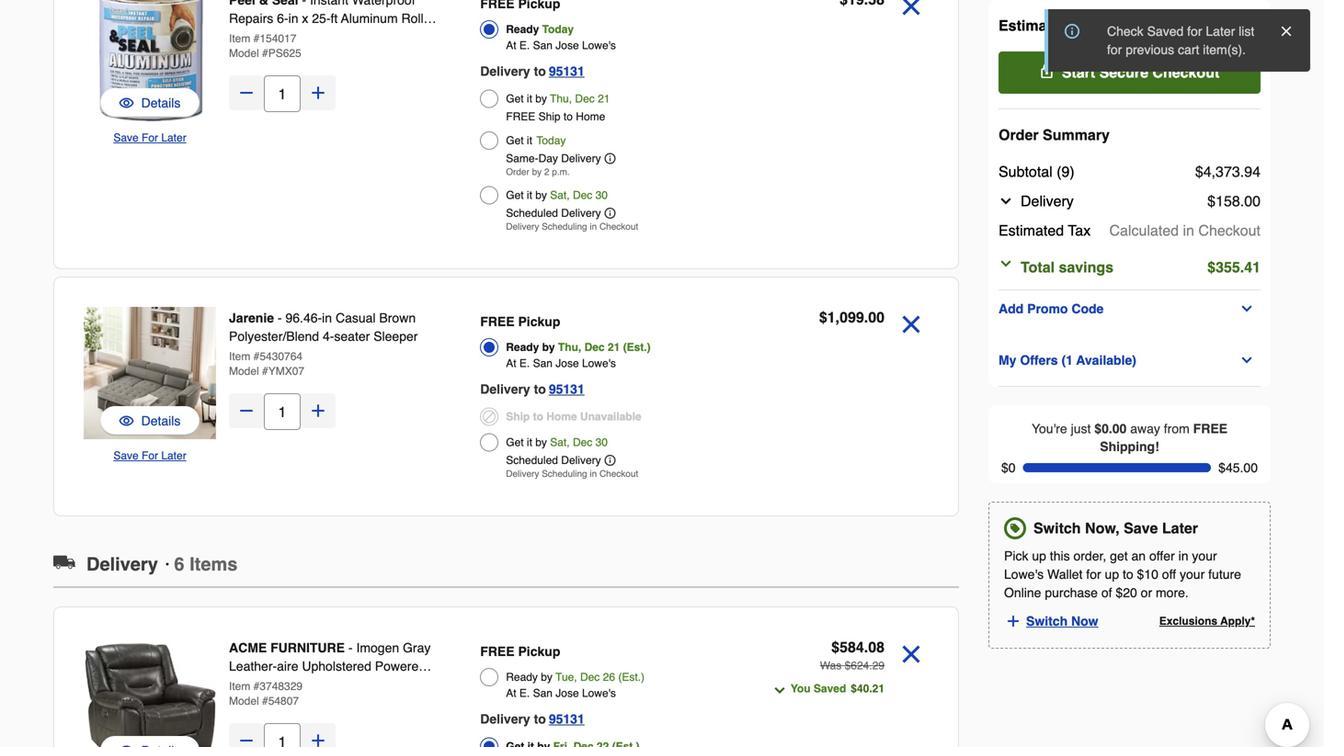 Task type: vqa. For each thing, say whether or not it's contained in the screenshot.
first the (over from left
no



Task type: describe. For each thing, give the bounding box(es) containing it.
by left tue,
[[541, 671, 553, 684]]

switch for switch now, save later
[[1034, 520, 1081, 537]]

scheduled delivery for info icon
[[506, 207, 601, 220]]

(1
[[1062, 353, 1073, 368]]

for inside pick up this order, get an offer in your lowe's wallet for up to $10 off your future online purchase of $20 or more.
[[1086, 568, 1101, 582]]

chevron down image for delivery
[[999, 194, 1013, 209]]

$45.00
[[1219, 461, 1258, 476]]

purchase
[[1045, 586, 1098, 601]]

dec down ship to home unavailable
[[573, 436, 592, 449]]

polyester/blend
[[229, 329, 319, 344]]

at for imogen gray leather-aire upholstered powered reclining recliner
[[506, 687, 516, 700]]

1 sat, from the top
[[550, 189, 570, 202]]

2 vertical spatial save
[[1124, 520, 1158, 537]]

355
[[1216, 259, 1240, 276]]

delivery to 95131 for 96.46-in casual brown polyester/blend 4-seater sleeper
[[480, 382, 585, 397]]

seater
[[334, 329, 370, 344]]

1 vertical spatial total
[[1021, 259, 1055, 276]]

95131 for 96.46-in casual brown polyester/blend 4-seater sleeper
[[549, 382, 585, 397]]

offers
[[1020, 353, 1058, 368]]

1 horizontal spatial up
[[1105, 568, 1119, 582]]

acme
[[229, 641, 267, 656]]

to up get it by thu, dec 21
[[534, 64, 546, 79]]

from
[[1164, 422, 1190, 436]]

1 delivery scheduling in checkout from the top
[[506, 222, 638, 232]]

item inside item #154017 model #ps625
[[229, 32, 250, 45]]

order summary
[[999, 126, 1110, 143]]

for for instant waterproof repairs 6-in x 25-ft aluminum roll flashing
[[142, 132, 158, 144]]

.00 for $ 1,099 .00
[[864, 309, 885, 326]]

94 for $ 4,531 . 94
[[1244, 17, 1261, 34]]

sleeper
[[374, 329, 418, 344]]

1 horizontal spatial ship
[[539, 110, 561, 123]]

.00 for $ 158 .00
[[1240, 193, 1261, 210]]

instant waterproof repairs 6-in x 25-ft aluminum roll flashing
[[229, 0, 424, 44]]

imogen gray leather-aire upholstered powered reclining recliner
[[229, 641, 431, 692]]

1 95131 button from the top
[[549, 60, 585, 82]]

1 delivery to 95131 from the top
[[480, 64, 585, 79]]

41
[[1244, 259, 1261, 276]]

switch now, save later
[[1034, 520, 1198, 537]]

item for imogen gray leather-aire upholstered powered reclining recliner
[[229, 681, 250, 693]]

code
[[1072, 302, 1104, 316]]

jose for 96.46-in casual brown polyester/blend 4-seater sleeper
[[556, 357, 579, 370]]

check
[[1107, 24, 1144, 39]]

subtotal (9)
[[999, 163, 1075, 180]]

quickview image for -
[[119, 412, 134, 430]]

or
[[1141, 586, 1152, 601]]

option group for imogen gray leather-aire upholstered powered reclining recliner
[[480, 639, 736, 748]]

free shipping!
[[1100, 422, 1228, 454]]

1 vertical spatial thu,
[[558, 341, 581, 354]]

later down instant waterproof repairs 6-in x 25-ft aluminum roll flashing image
[[161, 132, 186, 144]]

instant waterproof repairs 6-in x 25-ft aluminum roll flashing link
[[229, 0, 438, 44]]

. down 29 at the bottom right
[[869, 683, 872, 696]]

to up ship to home unavailable
[[534, 382, 546, 397]]

estimated for estimated total
[[999, 17, 1069, 34]]

pickup for imogen gray leather-aire upholstered powered reclining recliner
[[518, 645, 560, 659]]

1 horizontal spatial total
[[1073, 17, 1107, 34]]

add promo code
[[999, 302, 1104, 316]]

info image for instant waterproof repairs 6-in x 25-ft aluminum roll flashing
[[605, 153, 616, 164]]

in inside the instant waterproof repairs 6-in x 25-ft aluminum roll flashing
[[288, 11, 298, 26]]

21 for you saved $ 40 . 21
[[872, 683, 885, 696]]

just
[[1071, 422, 1091, 436]]

order for order summary
[[999, 126, 1039, 143]]

start secure checkout button
[[999, 51, 1261, 94]]

you
[[791, 683, 811, 696]]

lowe's for ready by thu, dec 21 (est.)
[[582, 357, 616, 370]]

upholstered
[[302, 659, 371, 674]]

pick
[[1004, 549, 1029, 564]]

items
[[190, 554, 238, 575]]

2 vertical spatial chevron down image
[[772, 684, 787, 698]]

2 delivery scheduling in checkout from the top
[[506, 469, 638, 480]]

aluminum
[[341, 11, 398, 26]]

cart
[[1178, 42, 1200, 57]]

start secure checkout
[[1062, 64, 1220, 81]]

minus image for imogen gray leather-aire upholstered powered reclining recliner
[[237, 732, 256, 748]]

(est.) for 96.46-in casual brown polyester/blend 4-seater sleeper
[[623, 341, 651, 354]]

furniture
[[270, 641, 345, 656]]

$0
[[1001, 461, 1016, 476]]

get it by thu, dec 21
[[506, 92, 610, 105]]

08
[[868, 639, 885, 656]]

$ for $ 584 . 08 was $ 624 . 29
[[831, 639, 840, 656]]

ship to home unavailable
[[506, 411, 642, 423]]

tax
[[1068, 222, 1091, 239]]

1 vertical spatial ship
[[506, 411, 530, 423]]

1 at from the top
[[506, 39, 516, 52]]

to right block "image"
[[533, 411, 543, 423]]

save for instant waterproof repairs 6-in x 25-ft aluminum roll flashing
[[113, 132, 139, 144]]

by down "order by 2 p.m." on the top of the page
[[535, 189, 547, 202]]

recliner
[[286, 678, 333, 692]]

flashing
[[229, 29, 278, 44]]

item #5430764 model #ymx07
[[229, 350, 304, 378]]

item for 96.46-in casual brown polyester/blend 4-seater sleeper
[[229, 350, 250, 363]]

95131 button for 96.46-in casual brown polyester/blend 4-seater sleeper
[[549, 378, 585, 400]]

now
[[1071, 614, 1099, 629]]

instant
[[310, 0, 349, 7]]

in down unavailable
[[590, 469, 597, 480]]

in inside pick up this order, get an offer in your lowe's wallet for up to $10 off your future online purchase of $20 or more.
[[1179, 549, 1189, 564]]

order,
[[1074, 549, 1107, 564]]

checkout down info icon
[[600, 222, 638, 232]]

1 it from the top
[[527, 92, 532, 105]]

dec up unavailable
[[584, 341, 605, 354]]

jarenie -
[[229, 311, 286, 326]]

at e. san jose lowe's for imogen gray leather-aire upholstered powered reclining recliner
[[506, 687, 616, 700]]

was
[[820, 660, 842, 673]]

0 vertical spatial today
[[542, 23, 574, 36]]

get it by sat, dec 30 for info image associated with -
[[506, 436, 608, 449]]

switch for switch now
[[1026, 614, 1068, 629]]

model inside item #154017 model #ps625
[[229, 47, 259, 60]]

waterproof
[[352, 0, 415, 7]]

roll
[[401, 11, 424, 26]]

$ 4,373 . 94
[[1195, 163, 1261, 180]]

aire
[[277, 659, 298, 674]]

624
[[851, 660, 869, 673]]

to down get it by thu, dec 21
[[564, 110, 573, 123]]

switch now
[[1026, 614, 1099, 629]]

2
[[544, 167, 549, 177]]

(est.) for imogen gray leather-aire upholstered powered reclining recliner
[[618, 671, 645, 684]]

subtotal
[[999, 163, 1053, 180]]

at for 96.46-in casual brown polyester/blend 4-seater sleeper
[[506, 357, 516, 370]]

checkout down unavailable
[[600, 469, 638, 480]]

away
[[1130, 422, 1160, 436]]

add promo code link
[[999, 298, 1261, 320]]

secure
[[1099, 64, 1149, 81]]

in down same-day delivery
[[590, 222, 597, 232]]

p.m.
[[552, 167, 570, 177]]

same-
[[506, 152, 539, 165]]

$ 4,531 . 94
[[1195, 17, 1261, 34]]

promo
[[1027, 302, 1068, 316]]

158
[[1216, 193, 1240, 210]]

lowe's for ready by tue, dec 26 (est.)
[[582, 687, 616, 700]]

option group containing delivery to
[[480, 0, 736, 237]]

dec left 26
[[580, 671, 600, 684]]

brown
[[379, 311, 416, 326]]

dec down same-day delivery
[[573, 189, 592, 202]]

save for -
[[113, 450, 139, 463]]

96.46-
[[286, 311, 322, 326]]

of
[[1102, 586, 1112, 601]]

by up free ship to home
[[535, 92, 547, 105]]

94 for $ 4,373 . 94
[[1244, 163, 1261, 180]]

powered
[[375, 659, 426, 674]]

free right gray
[[480, 645, 515, 659]]

584
[[840, 639, 864, 656]]

ready by tue, dec 26 (est.)
[[506, 671, 645, 684]]

scheduled for info image associated with -
[[506, 454, 558, 467]]

save for later button for instant waterproof repairs 6-in x 25-ft aluminum roll flashing
[[113, 129, 186, 147]]

unavailable
[[580, 411, 642, 423]]

30 for info icon
[[596, 189, 608, 202]]

leather-
[[229, 659, 277, 674]]

in right calculated
[[1183, 222, 1195, 239]]

#ymx07
[[262, 365, 304, 378]]

to inside pick up this order, get an offer in your lowe's wallet for up to $10 off your future online purchase of $20 or more.
[[1123, 568, 1134, 582]]

reclining
[[229, 678, 282, 692]]

1,099
[[827, 309, 864, 326]]

imogen
[[356, 641, 399, 656]]

apply*
[[1221, 615, 1255, 628]]

estimated tax
[[999, 222, 1091, 239]]

jose for imogen gray leather-aire upholstered powered reclining recliner
[[556, 687, 579, 700]]

at e. san jose lowe's for 96.46-in casual brown polyester/blend 4-seater sleeper
[[506, 357, 616, 370]]

later up offer
[[1162, 520, 1198, 537]]

checkout down 158
[[1199, 222, 1261, 239]]

san for 96.46-in casual brown polyester/blend 4-seater sleeper
[[533, 357, 553, 370]]

. for 4,373
[[1240, 163, 1244, 180]]

by left the 2
[[532, 167, 542, 177]]

free pickup for 96.46-in casual brown polyester/blend 4-seater sleeper
[[480, 315, 560, 329]]

pick up this order, get an offer in your lowe's wallet for up to $10 off your future online purchase of $20 or more.
[[1004, 549, 1241, 601]]

$20
[[1116, 586, 1137, 601]]

stepper number input field with increment and decrement buttons number field for furniture
[[264, 724, 301, 748]]

ft
[[331, 11, 338, 26]]



Task type: locate. For each thing, give the bounding box(es) containing it.
delivery to 95131 for imogen gray leather-aire upholstered powered reclining recliner
[[480, 712, 585, 727]]

model down reclining
[[229, 695, 259, 708]]

stepper number input field with increment and decrement buttons number field down #54807
[[264, 724, 301, 748]]

details for instant waterproof repairs 6-in x 25-ft aluminum roll flashing
[[141, 96, 181, 110]]

remove item image
[[896, 639, 927, 670]]

my offers (1 available)
[[999, 353, 1137, 368]]

2 pickup from the top
[[518, 645, 560, 659]]

add
[[999, 302, 1024, 316]]

3 san from the top
[[533, 687, 553, 700]]

$10
[[1137, 568, 1159, 582]]

2 at e. san jose lowe's from the top
[[506, 357, 616, 370]]

2 vertical spatial san
[[533, 687, 553, 700]]

0 vertical spatial your
[[1192, 549, 1217, 564]]

21
[[598, 92, 610, 105], [608, 341, 620, 354], [872, 683, 885, 696]]

0 vertical spatial thu,
[[550, 92, 572, 105]]

start
[[1062, 64, 1095, 81]]

info image
[[605, 208, 616, 219]]

1 horizontal spatial order
[[999, 126, 1039, 143]]

it down ship to home unavailable
[[527, 436, 532, 449]]

2 remove item image from the top
[[896, 309, 927, 340]]

saved inside check saved for later list for previous cart item(s).
[[1147, 24, 1184, 39]]

1 vertical spatial ready
[[506, 341, 539, 354]]

1 save for later button from the top
[[113, 129, 186, 147]]

Stepper number input field with increment and decrement buttons number field
[[264, 75, 301, 112], [264, 394, 301, 430], [264, 724, 301, 748]]

21 right 40
[[872, 683, 885, 696]]

4,531
[[1204, 17, 1240, 34]]

scheduled delivery down the 2
[[506, 207, 601, 220]]

3 95131 from the top
[[549, 712, 585, 727]]

2 scheduled delivery from the top
[[506, 454, 601, 467]]

1 vertical spatial home
[[546, 411, 577, 423]]

3 get from the top
[[506, 189, 524, 202]]

switch up 'this'
[[1034, 520, 1081, 537]]

21 up unavailable
[[608, 341, 620, 354]]

lowe's up online
[[1004, 568, 1044, 582]]

0 vertical spatial save
[[113, 132, 139, 144]]

2 stepper number input field with increment and decrement buttons number field from the top
[[264, 394, 301, 430]]

0 vertical spatial scheduled
[[506, 207, 558, 220]]

1 stepper number input field with increment and decrement buttons number field from the top
[[264, 75, 301, 112]]

95131 up ship to home unavailable
[[549, 382, 585, 397]]

$ 584 . 08 was $ 624 . 29
[[820, 639, 885, 673]]

2 vertical spatial stepper number input field with increment and decrement buttons number field
[[264, 724, 301, 748]]

instant waterproof repairs 6-in x 25-ft aluminum roll flashing image
[[84, 0, 216, 121]]

1 vertical spatial remove item image
[[896, 309, 927, 340]]

0 horizontal spatial .00
[[864, 309, 885, 326]]

e. down ready by tue, dec 26 (est.)
[[520, 687, 530, 700]]

0 vertical spatial details
[[141, 96, 181, 110]]

details
[[141, 96, 181, 110], [141, 414, 181, 429]]

order
[[999, 126, 1039, 143], [506, 167, 530, 177]]

2 minus image from the top
[[237, 402, 256, 420]]

2 vertical spatial model
[[229, 695, 259, 708]]

1 jose from the top
[[556, 39, 579, 52]]

checkout inside the start secure checkout button
[[1153, 64, 1220, 81]]

chevron down image for my offers (1 available)
[[1240, 353, 1255, 368]]

info image up info icon
[[605, 153, 616, 164]]

0 vertical spatial estimated
[[999, 17, 1069, 34]]

summary
[[1043, 126, 1110, 143]]

later inside check saved for later list for previous cart item(s).
[[1206, 24, 1235, 39]]

0 vertical spatial home
[[576, 110, 605, 123]]

. for 355
[[1240, 259, 1244, 276]]

item down leather-
[[229, 681, 250, 693]]

1 scheduled delivery from the top
[[506, 207, 601, 220]]

chevron down image for add promo code
[[1240, 302, 1255, 316]]

-
[[278, 311, 282, 326], [348, 641, 353, 656]]

. for 4,531
[[1240, 17, 1244, 34]]

tue,
[[556, 671, 577, 684]]

3 minus image from the top
[[237, 732, 256, 748]]

e. for imogen gray leather-aire upholstered powered reclining recliner
[[520, 687, 530, 700]]

total
[[1073, 17, 1107, 34], [1021, 259, 1055, 276]]

sat, down p.m.
[[550, 189, 570, 202]]

get down "order by 2 p.m." on the top of the page
[[506, 189, 524, 202]]

30
[[596, 189, 608, 202], [596, 436, 608, 449]]

pickup for 96.46-in casual brown polyester/blend 4-seater sleeper
[[518, 315, 560, 329]]

to down ready by tue, dec 26 (est.)
[[534, 712, 546, 727]]

0 vertical spatial item
[[229, 32, 250, 45]]

option group
[[480, 0, 736, 237], [480, 309, 736, 485], [480, 639, 736, 748]]

2 delivery to 95131 from the top
[[480, 382, 585, 397]]

for down check
[[1107, 42, 1122, 57]]

1 vertical spatial your
[[1180, 568, 1205, 582]]

0 vertical spatial for
[[142, 132, 158, 144]]

later up item(s).
[[1206, 24, 1235, 39]]

remove item image for instant waterproof repairs 6-in x 25-ft aluminum roll flashing
[[896, 0, 927, 22]]

away from
[[1130, 422, 1190, 436]]

repairs
[[229, 11, 273, 26]]

scheduling for info image associated with -
[[542, 469, 587, 480]]

2 san from the top
[[533, 357, 553, 370]]

0 vertical spatial 94
[[1244, 17, 1261, 34]]

savings
[[1059, 259, 1114, 276]]

item inside the item #5430764 model #ymx07
[[229, 350, 250, 363]]

0 vertical spatial save for later
[[113, 132, 186, 144]]

0 vertical spatial 21
[[598, 92, 610, 105]]

get
[[1110, 549, 1128, 564]]

jose down ready today
[[556, 39, 579, 52]]

previous
[[1126, 42, 1174, 57]]

to
[[534, 64, 546, 79], [564, 110, 573, 123], [534, 382, 546, 397], [533, 411, 543, 423], [1123, 568, 1134, 582], [534, 712, 546, 727]]

switch
[[1034, 520, 1081, 537], [1026, 614, 1068, 629]]

1 scheduled from the top
[[506, 207, 558, 220]]

0 vertical spatial at
[[506, 39, 516, 52]]

1 vertical spatial save for later button
[[113, 447, 186, 465]]

0 vertical spatial free pickup
[[480, 315, 560, 329]]

0 vertical spatial quickview image
[[119, 94, 134, 112]]

switch inside button
[[1026, 614, 1068, 629]]

#5430764
[[254, 350, 303, 363]]

0 vertical spatial chevron down image
[[999, 194, 1013, 209]]

day
[[539, 152, 558, 165]]

1 item from the top
[[229, 32, 250, 45]]

0 vertical spatial (est.)
[[623, 341, 651, 354]]

1 vertical spatial up
[[1105, 568, 1119, 582]]

delivery to 95131 up get it by thu, dec 21
[[480, 64, 585, 79]]

2 94 from the top
[[1244, 163, 1261, 180]]

3 e. from the top
[[520, 687, 530, 700]]

1 vertical spatial 95131
[[549, 382, 585, 397]]

1 vertical spatial stepper number input field with increment and decrement buttons number field
[[264, 394, 301, 430]]

1 model from the top
[[229, 47, 259, 60]]

estimated up secure "image"
[[999, 17, 1069, 34]]

0 vertical spatial up
[[1032, 549, 1046, 564]]

it down "order by 2 p.m." on the top of the page
[[527, 189, 532, 202]]

$ for $ 1,099 .00
[[819, 309, 827, 326]]

0 vertical spatial ready
[[506, 23, 539, 36]]

info image for -
[[605, 455, 616, 466]]

1 vertical spatial saved
[[814, 683, 846, 696]]

0 vertical spatial pickup
[[518, 315, 560, 329]]

0 vertical spatial 95131
[[549, 64, 585, 79]]

1 free pickup from the top
[[480, 315, 560, 329]]

.00
[[1240, 193, 1261, 210], [864, 309, 885, 326]]

exclusions apply*
[[1159, 615, 1255, 628]]

$ for $ 4,531 . 94
[[1195, 17, 1204, 34]]

1 vertical spatial info image
[[605, 153, 616, 164]]

1 vertical spatial chevron down image
[[999, 257, 1013, 271]]

0 horizontal spatial up
[[1032, 549, 1046, 564]]

96.46-in casual brown polyester/blend 4-seater sleeper image
[[84, 307, 216, 440]]

2 vertical spatial ready
[[506, 671, 538, 684]]

bullet image
[[165, 563, 169, 566]]

save
[[113, 132, 139, 144], [113, 450, 139, 463], [1124, 520, 1158, 537]]

3 item from the top
[[229, 681, 250, 693]]

scheduled down "order by 2 p.m." on the top of the page
[[506, 207, 558, 220]]

0 vertical spatial sat,
[[550, 189, 570, 202]]

get up free ship to home
[[506, 92, 524, 105]]

3 ready from the top
[[506, 671, 538, 684]]

1 save for later from the top
[[113, 132, 186, 144]]

option group for 96.46-in casual brown polyester/blend 4-seater sleeper
[[480, 309, 736, 485]]

truck filled image
[[53, 552, 75, 574]]

plus image down the instant waterproof repairs 6-in x 25-ft aluminum roll flashing
[[309, 84, 327, 102]]

95131 button down tue,
[[549, 709, 585, 731]]

95131 button up get it by thu, dec 21
[[549, 60, 585, 82]]

item #154017 model #ps625
[[229, 32, 301, 60]]

save for later down instant waterproof repairs 6-in x 25-ft aluminum roll flashing image
[[113, 132, 186, 144]]

item(s).
[[1203, 42, 1246, 57]]

2 estimated from the top
[[999, 222, 1064, 239]]

minus image
[[237, 84, 256, 102], [237, 402, 256, 420], [237, 732, 256, 748]]

ready today
[[506, 23, 574, 36]]

2 95131 from the top
[[549, 382, 585, 397]]

secure image
[[1040, 63, 1055, 78]]

2 model from the top
[[229, 365, 259, 378]]

. up item(s).
[[1240, 17, 1244, 34]]

2 vertical spatial minus image
[[237, 732, 256, 748]]

1 vertical spatial for
[[142, 450, 158, 463]]

3 stepper number input field with increment and decrement buttons number field from the top
[[264, 724, 301, 748]]

0 vertical spatial 30
[[596, 189, 608, 202]]

1 vertical spatial quickview image
[[119, 412, 134, 430]]

#3748329
[[254, 681, 303, 693]]

0 vertical spatial at e. san jose lowe's
[[506, 39, 616, 52]]

$ 158 .00
[[1208, 193, 1261, 210]]

free ship to home
[[506, 110, 605, 123]]

1 vertical spatial item
[[229, 350, 250, 363]]

remove item image
[[896, 0, 927, 22], [896, 309, 927, 340]]

for for -
[[142, 450, 158, 463]]

4-
[[323, 329, 334, 344]]

pickup
[[518, 315, 560, 329], [518, 645, 560, 659]]

free pickup for imogen gray leather-aire upholstered powered reclining recliner
[[480, 645, 560, 659]]

2 get it by sat, dec 30 from the top
[[506, 436, 608, 449]]

1 chevron down image from the top
[[1240, 302, 1255, 316]]

plus image for 3rd stepper number input field with increment and decrement buttons number field from the bottom of the page
[[309, 84, 327, 102]]

dec up free ship to home
[[575, 92, 595, 105]]

today
[[542, 23, 574, 36], [536, 134, 566, 147]]

at e. san jose lowe's down tue,
[[506, 687, 616, 700]]

scheduled for info icon
[[506, 207, 558, 220]]

your right off
[[1180, 568, 1205, 582]]

0 horizontal spatial ship
[[506, 411, 530, 423]]

san
[[533, 39, 553, 52], [533, 357, 553, 370], [533, 687, 553, 700]]

1 30 from the top
[[596, 189, 608, 202]]

1 vertical spatial estimated
[[999, 222, 1064, 239]]

2 sat, from the top
[[550, 436, 570, 449]]

ready for 96.46-in casual brown polyester/blend 4-seater sleeper
[[506, 341, 539, 354]]

at e. san jose lowe's down ready today
[[506, 39, 616, 52]]

for down instant waterproof repairs 6-in x 25-ft aluminum roll flashing image
[[142, 132, 158, 144]]

info image down unavailable
[[605, 455, 616, 466]]

0 vertical spatial .00
[[1240, 193, 1261, 210]]

2 vertical spatial jose
[[556, 687, 579, 700]]

details for -
[[141, 414, 181, 429]]

scheduled down ship to home unavailable
[[506, 454, 558, 467]]

saved
[[1147, 24, 1184, 39], [814, 683, 846, 696]]

(est.) up unavailable
[[623, 341, 651, 354]]

2 get from the top
[[506, 134, 524, 147]]

2 chevron down image from the top
[[1240, 353, 1255, 368]]

1 vertical spatial order
[[506, 167, 530, 177]]

2 for from the top
[[142, 450, 158, 463]]

1 at e. san jose lowe's from the top
[[506, 39, 616, 52]]

minus image down the item #3748329 model #54807
[[237, 732, 256, 748]]

order down same-
[[506, 167, 530, 177]]

1 vertical spatial for
[[1107, 42, 1122, 57]]

3 jose from the top
[[556, 687, 579, 700]]

2 vertical spatial for
[[1086, 568, 1101, 582]]

checkout down cart
[[1153, 64, 1220, 81]]

switch now button
[[1004, 610, 1115, 634]]

info image up start
[[1065, 24, 1080, 39]]

block image
[[480, 408, 499, 426]]

1 vertical spatial scheduled
[[506, 454, 558, 467]]

chevron down image down subtotal
[[999, 194, 1013, 209]]

1 scheduling from the top
[[542, 222, 587, 232]]

0 vertical spatial info image
[[1065, 24, 1080, 39]]

ready left tue,
[[506, 671, 538, 684]]

3 option group from the top
[[480, 639, 736, 748]]

2 e. from the top
[[520, 357, 530, 370]]

95131 button for imogen gray leather-aire upholstered powered reclining recliner
[[549, 709, 585, 731]]

0 vertical spatial model
[[229, 47, 259, 60]]

it up same-
[[527, 134, 532, 147]]

delivery scheduling in checkout
[[506, 222, 638, 232], [506, 469, 638, 480]]

3 it from the top
[[527, 189, 532, 202]]

ship down get it by thu, dec 21
[[539, 110, 561, 123]]

2 option group from the top
[[480, 309, 736, 485]]

2 vertical spatial at
[[506, 687, 516, 700]]

stepper number input field with increment and decrement buttons number field for -
[[264, 394, 301, 430]]

shipping!
[[1100, 440, 1159, 454]]

model inside the item #3748329 model #54807
[[229, 695, 259, 708]]

1 details from the top
[[141, 96, 181, 110]]

lowe's down 26
[[582, 687, 616, 700]]

0 vertical spatial saved
[[1147, 24, 1184, 39]]

save for later for -
[[113, 450, 186, 463]]

4 get from the top
[[506, 436, 524, 449]]

save up an
[[1124, 520, 1158, 537]]

save down 96.46-in casual brown polyester/blend 4-seater sleeper image
[[113, 450, 139, 463]]

lowe's inside pick up this order, get an offer in your lowe's wallet for up to $10 off your future online purchase of $20 or more.
[[1004, 568, 1044, 582]]

2 95131 button from the top
[[549, 378, 585, 400]]

chevron down image up add on the top right
[[999, 257, 1013, 271]]

jose down tue,
[[556, 687, 579, 700]]

2 vertical spatial info image
[[605, 455, 616, 466]]

lowe's for ready today
[[582, 39, 616, 52]]

you saved $ 40 . 21
[[791, 683, 885, 696]]

this
[[1050, 549, 1070, 564]]

save for later button down 96.46-in casual brown polyester/blend 4-seater sleeper image
[[113, 447, 186, 465]]

save for later down 96.46-in casual brown polyester/blend 4-seater sleeper image
[[113, 450, 186, 463]]

model inside the item #5430764 model #ymx07
[[229, 365, 259, 378]]

save for later button for -
[[113, 447, 186, 465]]

1 94 from the top
[[1244, 17, 1261, 34]]

pickup up ready by thu, dec 21 (est.)
[[518, 315, 560, 329]]

minus image down item #154017 model #ps625 at the top left of the page
[[237, 84, 256, 102]]

for down order,
[[1086, 568, 1101, 582]]

plus image
[[309, 732, 327, 748]]

2 jose from the top
[[556, 357, 579, 370]]

model for jarenie
[[229, 365, 259, 378]]

scheduled delivery down ship to home unavailable
[[506, 454, 601, 467]]

2 it from the top
[[527, 134, 532, 147]]

an
[[1132, 549, 1146, 564]]

item #3748329 model #54807
[[229, 681, 303, 708]]

1 vertical spatial sat,
[[550, 436, 570, 449]]

free pickup up ready by thu, dec 21 (est.)
[[480, 315, 560, 329]]

2 scheduling from the top
[[542, 469, 587, 480]]

free
[[506, 110, 535, 123], [480, 315, 515, 329], [1193, 422, 1228, 436], [480, 645, 515, 659]]

to up $20
[[1123, 568, 1134, 582]]

. down '08'
[[869, 660, 872, 673]]

by up ship to home unavailable
[[542, 341, 555, 354]]

2 details from the top
[[141, 414, 181, 429]]

0 vertical spatial -
[[278, 311, 282, 326]]

0 vertical spatial delivery scheduling in checkout
[[506, 222, 638, 232]]

delivery
[[480, 64, 530, 79], [561, 152, 601, 165], [1021, 193, 1074, 210], [561, 207, 601, 220], [506, 222, 539, 232], [480, 382, 530, 397], [561, 454, 601, 467], [506, 469, 539, 480], [86, 554, 158, 575], [480, 712, 530, 727]]

0 horizontal spatial -
[[278, 311, 282, 326]]

your
[[1192, 549, 1217, 564], [1180, 568, 1205, 582]]

1 vertical spatial today
[[536, 134, 566, 147]]

95131 down tue,
[[549, 712, 585, 727]]

1 vertical spatial save
[[113, 450, 139, 463]]

ready up get it by thu, dec 21
[[506, 23, 539, 36]]

2 item from the top
[[229, 350, 250, 363]]

96.46-in casual brown polyester/blend 4-seater sleeper
[[229, 311, 418, 344]]

free up ready by thu, dec 21 (est.)
[[480, 315, 515, 329]]

info image
[[1065, 24, 1080, 39], [605, 153, 616, 164], [605, 455, 616, 466]]

3 at e. san jose lowe's from the top
[[506, 687, 616, 700]]

2 scheduled from the top
[[506, 454, 558, 467]]

ready for imogen gray leather-aire upholstered powered reclining recliner
[[506, 671, 538, 684]]

chevron down image inside my offers (1 available) link
[[1240, 353, 1255, 368]]

minus image for 96.46-in casual brown polyester/blend 4-seater sleeper
[[237, 402, 256, 420]]

3 delivery to 95131 from the top
[[480, 712, 585, 727]]

0 vertical spatial delivery to 95131
[[480, 64, 585, 79]]

2 save for later button from the top
[[113, 447, 186, 465]]

free pickup up tue,
[[480, 645, 560, 659]]

plus image
[[309, 84, 327, 102], [309, 402, 327, 420], [1005, 614, 1022, 630]]

order up subtotal
[[999, 126, 1039, 143]]

3 model from the top
[[229, 695, 259, 708]]

model for acme furniture
[[229, 695, 259, 708]]

imogen gray leather-aire upholstered powered reclining recliner image
[[84, 637, 216, 748]]

scheduling for info icon
[[542, 222, 587, 232]]

3 95131 button from the top
[[549, 709, 585, 731]]

95131 for imogen gray leather-aire upholstered powered reclining recliner
[[549, 712, 585, 727]]

up up "of"
[[1105, 568, 1119, 582]]

26
[[603, 671, 615, 684]]

1 get from the top
[[506, 92, 524, 105]]

up
[[1032, 549, 1046, 564], [1105, 568, 1119, 582]]

save for later for instant waterproof repairs 6-in x 25-ft aluminum roll flashing
[[113, 132, 186, 144]]

model
[[229, 47, 259, 60], [229, 365, 259, 378], [229, 695, 259, 708]]

list
[[1239, 24, 1255, 39]]

get it by sat, dec 30 for info icon
[[506, 189, 608, 202]]

6 items
[[174, 554, 238, 575]]

free inside 'free shipping!'
[[1193, 422, 1228, 436]]

chevron down image
[[999, 194, 1013, 209], [999, 257, 1013, 271], [772, 684, 787, 698]]

0 vertical spatial 95131 button
[[549, 60, 585, 82]]

by
[[535, 92, 547, 105], [532, 167, 542, 177], [535, 189, 547, 202], [542, 341, 555, 354], [535, 436, 547, 449], [541, 671, 553, 684]]

1 option group from the top
[[480, 0, 736, 237]]

my
[[999, 353, 1017, 368]]

- up polyester/blend
[[278, 311, 282, 326]]

calculated in checkout
[[1109, 222, 1261, 239]]

ship
[[539, 110, 561, 123], [506, 411, 530, 423]]

1 vertical spatial -
[[348, 641, 353, 656]]

0 vertical spatial minus image
[[237, 84, 256, 102]]

thu,
[[550, 92, 572, 105], [558, 341, 581, 354]]

0 vertical spatial switch
[[1034, 520, 1081, 537]]

$ for $ 4,373 . 94
[[1195, 163, 1204, 180]]

chevron down image for total savings
[[999, 257, 1013, 271]]

home down get it by thu, dec 21
[[576, 110, 605, 123]]

2 vertical spatial at e. san jose lowe's
[[506, 687, 616, 700]]

save for later button
[[113, 129, 186, 147], [113, 447, 186, 465]]

1 vertical spatial at
[[506, 357, 516, 370]]

at down ready by tue, dec 26 (est.)
[[506, 687, 516, 700]]

remove item image for -
[[896, 309, 927, 340]]

1 vertical spatial save for later
[[113, 450, 186, 463]]

plus image inside 'switch now' button
[[1005, 614, 1022, 630]]

lowe's up get it by thu, dec 21
[[582, 39, 616, 52]]

#54807
[[262, 695, 299, 708]]

stepper number input field with increment and decrement buttons number field down #ps625 on the left of page
[[264, 75, 301, 112]]

1 quickview image from the top
[[119, 94, 134, 112]]

delivery scheduling in checkout down ship to home unavailable
[[506, 469, 638, 480]]

#ps625
[[262, 47, 301, 60]]

free up get it today
[[506, 110, 535, 123]]

online
[[1004, 586, 1041, 601]]

item left #5430764
[[229, 350, 250, 363]]

1 vertical spatial get it by sat, dec 30
[[506, 436, 608, 449]]

1 remove item image from the top
[[896, 0, 927, 22]]

- up upholstered
[[348, 641, 353, 656]]

0 vertical spatial remove item image
[[896, 0, 927, 22]]

2 30 from the top
[[596, 436, 608, 449]]

in right offer
[[1179, 549, 1189, 564]]

1 pickup from the top
[[518, 315, 560, 329]]

1 horizontal spatial saved
[[1147, 24, 1184, 39]]

0 vertical spatial get it by sat, dec 30
[[506, 189, 608, 202]]

0 vertical spatial scheduling
[[542, 222, 587, 232]]

save down instant waterproof repairs 6-in x 25-ft aluminum roll flashing image
[[113, 132, 139, 144]]

2 vertical spatial plus image
[[1005, 614, 1022, 630]]

2 vertical spatial delivery to 95131
[[480, 712, 585, 727]]

quickview image for instant waterproof repairs 6-in x 25-ft aluminum roll flashing
[[119, 94, 134, 112]]

delivery to 95131 down tue,
[[480, 712, 585, 727]]

95131 up get it by thu, dec 21
[[549, 64, 585, 79]]

2 quickview image from the top
[[119, 412, 134, 430]]

jose
[[556, 39, 579, 52], [556, 357, 579, 370], [556, 687, 579, 700]]

check saved for later list for previous cart item(s).
[[1107, 24, 1255, 57]]

(est.)
[[623, 341, 651, 354], [618, 671, 645, 684]]

thu, up ship to home unavailable
[[558, 341, 581, 354]]

$ for $ 158 .00
[[1208, 193, 1216, 210]]

chevron down image inside add promo code link
[[1240, 302, 1255, 316]]

21 for get it by thu, dec 21
[[598, 92, 610, 105]]

1 san from the top
[[533, 39, 553, 52]]

get it by sat, dec 30 down ship to home unavailable
[[506, 436, 608, 449]]

1 vertical spatial 95131 button
[[549, 378, 585, 400]]

4 it from the top
[[527, 436, 532, 449]]

. for 584
[[864, 639, 868, 656]]

2 at from the top
[[506, 357, 516, 370]]

0 vertical spatial ship
[[539, 110, 561, 123]]

scheduling
[[542, 222, 587, 232], [542, 469, 587, 480]]

saved for check
[[1147, 24, 1184, 39]]

1 95131 from the top
[[549, 64, 585, 79]]

1 vertical spatial (est.)
[[618, 671, 645, 684]]

free pickup
[[480, 315, 560, 329], [480, 645, 560, 659]]

1 vertical spatial model
[[229, 365, 259, 378]]

1 ready from the top
[[506, 23, 539, 36]]

1 get it by sat, dec 30 from the top
[[506, 189, 608, 202]]

0 vertical spatial order
[[999, 126, 1039, 143]]

e. for 96.46-in casual brown polyester/blend 4-seater sleeper
[[520, 357, 530, 370]]

30 for info image associated with -
[[596, 436, 608, 449]]

scheduled delivery for info image associated with -
[[506, 454, 601, 467]]

1 vertical spatial 21
[[608, 341, 620, 354]]

1 minus image from the top
[[237, 84, 256, 102]]

san for imogen gray leather-aire upholstered powered reclining recliner
[[533, 687, 553, 700]]

1 vertical spatial scheduling
[[542, 469, 587, 480]]

chevron down image
[[1240, 302, 1255, 316], [1240, 353, 1255, 368]]

in inside 96.46-in casual brown polyester/blend 4-seater sleeper
[[322, 311, 332, 326]]

plus image down online
[[1005, 614, 1022, 630]]

30 up info icon
[[596, 189, 608, 202]]

item inside the item #3748329 model #54807
[[229, 681, 250, 693]]

by down ship to home unavailable
[[535, 436, 547, 449]]

plus image for -'s stepper number input field with increment and decrement buttons number field
[[309, 402, 327, 420]]

at e. san jose lowe's down ready by thu, dec 21 (est.)
[[506, 357, 616, 370]]

order by 2 p.m.
[[506, 167, 570, 177]]

1 e. from the top
[[520, 39, 530, 52]]

1 vertical spatial plus image
[[309, 402, 327, 420]]

saved for you
[[814, 683, 846, 696]]

1 estimated from the top
[[999, 17, 1069, 34]]

0 vertical spatial for
[[1187, 24, 1202, 39]]

0 vertical spatial total
[[1073, 17, 1107, 34]]

2 vertical spatial 21
[[872, 683, 885, 696]]

2 vertical spatial e.
[[520, 687, 530, 700]]

2 ready from the top
[[506, 341, 539, 354]]

0 vertical spatial stepper number input field with increment and decrement buttons number field
[[264, 75, 301, 112]]

3 quickview image from the top
[[119, 742, 134, 748]]

quickview image
[[119, 94, 134, 112], [119, 412, 134, 430], [119, 742, 134, 748]]

you're
[[1032, 422, 1067, 436]]

1 for from the top
[[142, 132, 158, 144]]

order for order by 2 p.m.
[[506, 167, 530, 177]]

2 free pickup from the top
[[480, 645, 560, 659]]

$ for $ 355 . 41
[[1208, 259, 1216, 276]]

estimated for estimated tax
[[999, 222, 1064, 239]]

home left unavailable
[[546, 411, 577, 423]]

1 horizontal spatial for
[[1107, 42, 1122, 57]]

1 vertical spatial jose
[[556, 357, 579, 370]]

later down 96.46-in casual brown polyester/blend 4-seater sleeper image
[[161, 450, 186, 463]]

get it today
[[506, 134, 566, 147]]

. down the $ 158 .00
[[1240, 259, 1244, 276]]

tag filled image
[[1007, 521, 1024, 537]]

3 at from the top
[[506, 687, 516, 700]]

2 save for later from the top
[[113, 450, 186, 463]]

save for later
[[113, 132, 186, 144], [113, 450, 186, 463]]

95131 button up ship to home unavailable
[[549, 378, 585, 400]]

offer
[[1150, 549, 1175, 564]]

0 vertical spatial plus image
[[309, 84, 327, 102]]

estimated
[[999, 17, 1069, 34], [999, 222, 1064, 239]]

delivery to 95131
[[480, 64, 585, 79], [480, 382, 585, 397], [480, 712, 585, 727]]

1 vertical spatial 94
[[1244, 163, 1261, 180]]



